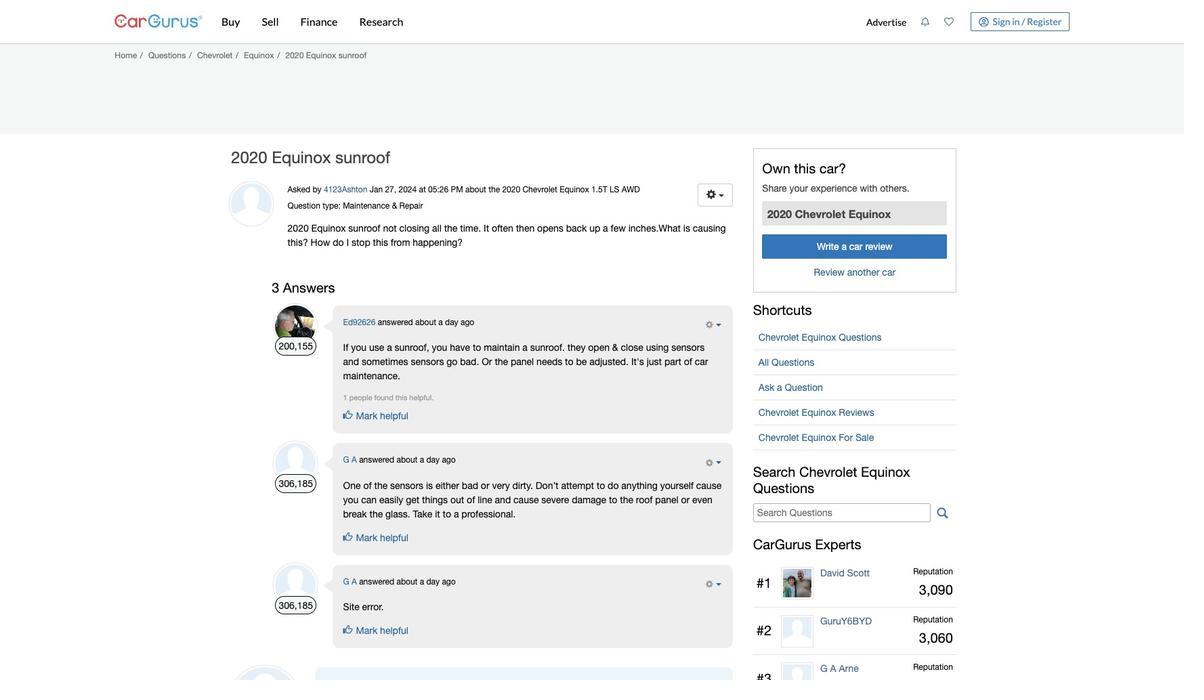 Task type: locate. For each thing, give the bounding box(es) containing it.
/
[[1022, 15, 1026, 27], [140, 50, 143, 60], [189, 50, 192, 60], [236, 50, 239, 60], [277, 50, 280, 60]]

1 vertical spatial cause
[[514, 495, 539, 505]]

1 vertical spatial 306,185
[[279, 600, 313, 611]]

3 mark from the top
[[356, 626, 378, 636]]

all questions link
[[753, 350, 957, 374]]

to up the damage
[[597, 480, 605, 491]]

2 306,185 from the top
[[279, 600, 313, 611]]

2 vertical spatial mark helpful
[[356, 626, 409, 636]]

time.
[[460, 223, 481, 234]]

0 vertical spatial a
[[352, 456, 357, 465]]

this inside 2020 equinox sunroof not closing all the time. it often then opens back up a few inches.what is causing this? how do i stop this from happening?
[[373, 237, 388, 248]]

finance button
[[290, 0, 349, 43]]

2 vertical spatial sensors
[[390, 480, 424, 491]]

helpful for error.
[[380, 626, 409, 636]]

0 horizontal spatial this
[[373, 237, 388, 248]]

2024
[[399, 185, 417, 194]]

awd
[[622, 185, 640, 194]]

sensors up 'part'
[[672, 342, 705, 353]]

0 vertical spatial mark
[[356, 411, 378, 422]]

1 vertical spatial answered
[[359, 456, 394, 465]]

2 horizontal spatial car
[[883, 267, 896, 278]]

2 vertical spatial reputation
[[914, 663, 953, 672]]

1 g a link from the top
[[343, 456, 357, 465]]

1 horizontal spatial and
[[495, 495, 511, 505]]

mark helpful link down error.
[[343, 626, 409, 636]]

1 vertical spatial mark helpful
[[356, 533, 409, 543]]

1 horizontal spatial is
[[684, 223, 690, 234]]

this up your
[[794, 161, 816, 176]]

the up easily
[[374, 480, 388, 491]]

0 horizontal spatial car
[[695, 357, 708, 368]]

chevrolet equinox for sale
[[759, 432, 874, 443]]

day for error.
[[427, 577, 440, 587]]

a
[[352, 456, 357, 465], [352, 577, 357, 587], [830, 664, 837, 674]]

buy button
[[211, 0, 251, 43]]

you up go
[[432, 342, 447, 353]]

is left causing on the right
[[684, 223, 690, 234]]

saved cars image
[[945, 17, 954, 26]]

sometimes
[[362, 357, 408, 368]]

this down "not"
[[373, 237, 388, 248]]

another
[[848, 267, 880, 278]]

ago for of
[[442, 456, 456, 465]]

line
[[478, 495, 492, 505]]

do left i at the left top of page
[[333, 237, 344, 248]]

car right 'part'
[[695, 357, 708, 368]]

1 vertical spatial sunroof
[[335, 148, 390, 167]]

g a link for site error.
[[343, 577, 357, 587]]

g a link
[[343, 456, 357, 465], [343, 577, 357, 587]]

maintenance.
[[343, 371, 400, 382]]

0 horizontal spatial or
[[481, 480, 490, 491]]

sunroof down research popup button
[[339, 50, 367, 60]]

the right 'pm'
[[489, 185, 500, 194]]

finance
[[301, 15, 338, 28]]

306,185 left site
[[279, 600, 313, 611]]

sensors up get
[[390, 480, 424, 491]]

is inside one of the sensors is either bad or very dirty. don't attempt to do anything  yourself cause you can easily get things out of line and cause severe  damage to the roof panel or even break the glass. take it to a professional.
[[426, 480, 433, 491]]

1 vertical spatial question
[[785, 382, 823, 393]]

2 mark from the top
[[356, 533, 378, 543]]

1 mark from the top
[[356, 411, 378, 422]]

2 vertical spatial sunroof
[[349, 223, 380, 234]]

2020 equinox sunroof
[[231, 148, 390, 167]]

equinox down with
[[849, 207, 891, 221]]

or down yourself
[[681, 495, 690, 505]]

0 vertical spatial of
[[684, 357, 692, 368]]

1 vertical spatial and
[[495, 495, 511, 505]]

equinox inside the chevrolet equinox questions link
[[802, 332, 836, 343]]

reputation up 3,060
[[914, 615, 953, 625]]

a up site
[[352, 577, 357, 587]]

0 vertical spatial mark helpful
[[356, 411, 409, 422]]

from
[[391, 237, 410, 248]]

cause down dirty.
[[514, 495, 539, 505]]

1 mark helpful from the top
[[356, 411, 409, 422]]

sunroof up jan
[[335, 148, 390, 167]]

anything
[[622, 480, 658, 491]]

0 vertical spatial g a answered about a day ago
[[343, 456, 456, 465]]

1 vertical spatial a
[[352, 577, 357, 587]]

0 horizontal spatial and
[[343, 357, 359, 368]]

1 horizontal spatial car
[[850, 241, 863, 252]]

cargurus logo homepage link image
[[115, 2, 203, 41]]

menu
[[859, 3, 1070, 41]]

1 vertical spatial sensors
[[411, 357, 444, 368]]

2 mark helpful from the top
[[356, 533, 409, 543]]

0 horizontal spatial do
[[333, 237, 344, 248]]

mark down break
[[356, 533, 378, 543]]

1 g a answered about a day ago from the top
[[343, 456, 456, 465]]

all
[[759, 357, 769, 368]]

3
[[272, 280, 279, 295]]

0 horizontal spatial panel
[[511, 357, 534, 368]]

mark helpful link down break
[[343, 533, 409, 543]]

2 vertical spatial helpful
[[380, 626, 409, 636]]

equinox link
[[244, 50, 274, 60]]

2 vertical spatial a
[[830, 664, 837, 674]]

car right another
[[883, 267, 896, 278]]

advertise link
[[859, 3, 914, 41]]

1 vertical spatial helpful
[[380, 533, 409, 543]]

1 horizontal spatial panel
[[656, 495, 679, 505]]

very
[[492, 480, 510, 491]]

mark helpful link down found at the left of page
[[343, 411, 409, 422]]

questions up all questions link
[[839, 332, 882, 343]]

2 vertical spatial car
[[695, 357, 708, 368]]

the inside if you use a sunroof, you have to maintain a sunroof. they open & close using sensors and  sometimes sensors go bad. or the panel needs to be adjusted. it's just part of car maintenance.
[[495, 357, 508, 368]]

1 vertical spatial mark helpful link
[[343, 533, 409, 543]]

2 g a link from the top
[[343, 577, 357, 587]]

reviews
[[839, 407, 875, 418]]

a for one
[[352, 456, 357, 465]]

equinox down chevrolet equinox reviews
[[802, 432, 836, 443]]

2020
[[285, 50, 304, 60], [231, 148, 267, 167], [502, 185, 521, 194], [768, 207, 792, 221], [288, 223, 309, 234]]

g up one
[[343, 456, 349, 465]]

0 vertical spatial g
[[343, 456, 349, 465]]

0 horizontal spatial is
[[426, 480, 433, 491]]

mark helpful for error.
[[356, 626, 409, 636]]

1 horizontal spatial of
[[467, 495, 475, 505]]

of right out
[[467, 495, 475, 505]]

roof
[[636, 495, 653, 505]]

the down can
[[370, 509, 383, 520]]

mark down people
[[356, 411, 378, 422]]

do left anything
[[608, 480, 619, 491]]

this right found at the left of page
[[396, 394, 407, 402]]

panel inside one of the sensors is either bad or very dirty. don't attempt to do anything  yourself cause you can easily get things out of line and cause severe  damage to the roof panel or even break the glass. take it to a professional.
[[656, 495, 679, 505]]

1 vertical spatial or
[[681, 495, 690, 505]]

0 horizontal spatial question
[[288, 201, 320, 211]]

2 vertical spatial mark helpful link
[[343, 626, 409, 636]]

3 reputation from the top
[[914, 663, 953, 672]]

&
[[392, 201, 397, 211], [612, 342, 618, 353]]

day for of
[[427, 456, 440, 465]]

2020 inside 2020 equinox sunroof not closing all the time. it often then opens back up a few inches.what is causing this? how do i stop this from happening?
[[288, 223, 309, 234]]

0 vertical spatial reputation
[[914, 567, 953, 577]]

questions inside search chevrolet equinox questions
[[753, 480, 815, 496]]

answered up error.
[[359, 577, 394, 587]]

sign
[[993, 15, 1011, 27]]

g up site
[[343, 577, 349, 587]]

2 horizontal spatial this
[[794, 161, 816, 176]]

chevrolet down chevrolet equinox for sale
[[800, 464, 858, 479]]

cause up even
[[696, 480, 722, 491]]

Search Questions text field
[[753, 503, 931, 522]]

1 vertical spatial ago
[[442, 456, 456, 465]]

write
[[817, 241, 839, 252]]

chevrolet down the buy popup button
[[197, 50, 233, 60]]

one
[[343, 480, 361, 491]]

chevrolet equinox reviews
[[759, 407, 875, 418]]

0 horizontal spatial &
[[392, 201, 397, 211]]

0 vertical spatial 306,185
[[279, 479, 313, 489]]

question up chevrolet equinox reviews
[[785, 382, 823, 393]]

panel inside if you use a sunroof, you have to maintain a sunroof. they open & close using sensors and  sometimes sensors go bad. or the panel needs to be adjusted. it's just part of car maintenance.
[[511, 357, 534, 368]]

mark helpful down found at the left of page
[[356, 411, 409, 422]]

0 vertical spatial mark helpful link
[[343, 411, 409, 422]]

reputation 3,060
[[914, 615, 953, 646]]

research button
[[349, 0, 414, 43]]

1 vertical spatial is
[[426, 480, 433, 491]]

sign in / register
[[993, 15, 1062, 27]]

cargurus
[[753, 537, 812, 552]]

and down if
[[343, 357, 359, 368]]

answered
[[378, 318, 413, 327], [359, 456, 394, 465], [359, 577, 394, 587]]

1 vertical spatial do
[[608, 480, 619, 491]]

0 vertical spatial g a link
[[343, 456, 357, 465]]

0 vertical spatial is
[[684, 223, 690, 234]]

panel down maintain
[[511, 357, 534, 368]]

reputation up 3,090 on the bottom of the page
[[914, 567, 953, 577]]

1 vertical spatial mark
[[356, 533, 378, 543]]

reputation for 3,090
[[914, 567, 953, 577]]

helpful down 1 people found this  helpful.
[[380, 411, 409, 422]]

1 mark helpful link from the top
[[343, 411, 409, 422]]

mark down site error.
[[356, 626, 378, 636]]

type:
[[323, 201, 341, 211]]

g a link up site
[[343, 577, 357, 587]]

mark helpful down error.
[[356, 626, 409, 636]]

menu bar containing buy
[[203, 0, 859, 43]]

0 vertical spatial or
[[481, 480, 490, 491]]

damage
[[572, 495, 607, 505]]

equinox up chevrolet equinox for sale
[[802, 407, 836, 418]]

2 vertical spatial this
[[396, 394, 407, 402]]

is up things
[[426, 480, 433, 491]]

1 vertical spatial this
[[373, 237, 388, 248]]

answers
[[283, 280, 335, 295]]

/ right questions link
[[189, 50, 192, 60]]

scott
[[847, 568, 870, 579]]

0 vertical spatial panel
[[511, 357, 534, 368]]

it's
[[631, 357, 644, 368]]

1 vertical spatial day
[[427, 456, 440, 465]]

reputation down 3,060
[[914, 663, 953, 672]]

not
[[383, 223, 397, 234]]

one of the sensors is either bad or very dirty. don't attempt to do anything  yourself cause you can easily get things out of line and cause severe  damage to the roof panel or even break the glass. take it to a professional.
[[343, 480, 722, 520]]

maintain
[[484, 342, 520, 353]]

1 reputation from the top
[[914, 567, 953, 577]]

to
[[473, 342, 481, 353], [565, 357, 574, 368], [597, 480, 605, 491], [609, 495, 618, 505], [443, 509, 451, 520]]

use
[[369, 342, 384, 353]]

mark helpful down glass.
[[356, 533, 409, 543]]

menu bar
[[203, 0, 859, 43]]

1 vertical spatial reputation
[[914, 615, 953, 625]]

sunroof up stop
[[349, 223, 380, 234]]

mark
[[356, 411, 378, 422], [356, 533, 378, 543], [356, 626, 378, 636]]

pm
[[451, 185, 463, 194]]

0 vertical spatial do
[[333, 237, 344, 248]]

equinox up all questions
[[802, 332, 836, 343]]

0 vertical spatial and
[[343, 357, 359, 368]]

1 vertical spatial g
[[343, 577, 349, 587]]

g a link up one
[[343, 456, 357, 465]]

1 306,185 from the top
[[279, 479, 313, 489]]

stop
[[352, 237, 370, 248]]

david
[[821, 568, 845, 579]]

equinox up the how
[[311, 223, 346, 234]]

car
[[850, 241, 863, 252], [883, 267, 896, 278], [695, 357, 708, 368]]

#1
[[757, 575, 772, 591]]

g a link for one of the sensors is either bad or very dirty. don't attempt to do anything  yourself cause you can easily get things out of line and cause severe  damage to the roof panel or even break the glass. take it to a professional.
[[343, 456, 357, 465]]

equinox down sale
[[861, 464, 911, 479]]

the down maintain
[[495, 357, 508, 368]]

a inside one of the sensors is either bad or very dirty. don't attempt to do anything  yourself cause you can easily get things out of line and cause severe  damage to the roof panel or even break the glass. take it to a professional.
[[454, 509, 459, 520]]

g for site error.
[[343, 577, 349, 587]]

1 vertical spatial panel
[[656, 495, 679, 505]]

g left arne
[[821, 664, 828, 674]]

/ right in
[[1022, 15, 1026, 27]]

3 answers
[[272, 280, 335, 295]]

questions
[[148, 50, 186, 60], [839, 332, 882, 343], [772, 357, 815, 368], [753, 480, 815, 496]]

about inside asked by 4123ashton jan 27, 2024 at 05:26 pm about the 2020 chevrolet equinox 1.5t ls awd question type: maintenance & repair
[[466, 185, 486, 194]]

3 helpful from the top
[[380, 626, 409, 636]]

2 g a answered about a day ago from the top
[[343, 577, 456, 587]]

2 vertical spatial answered
[[359, 577, 394, 587]]

the inside asked by 4123ashton jan 27, 2024 at 05:26 pm about the 2020 chevrolet equinox 1.5t ls awd question type: maintenance & repair
[[489, 185, 500, 194]]

answered for error.
[[359, 577, 394, 587]]

1 vertical spatial of
[[363, 480, 372, 491]]

panel down yourself
[[656, 495, 679, 505]]

arne
[[839, 664, 859, 674]]

sunroof inside 2020 equinox sunroof not closing all the time. it often then opens back up a few inches.what is causing this? how do i stop this from happening?
[[349, 223, 380, 234]]

do inside one of the sensors is either bad or very dirty. don't attempt to do anything  yourself cause you can easily get things out of line and cause severe  damage to the roof panel or even break the glass. take it to a professional.
[[608, 480, 619, 491]]

helpful down error.
[[380, 626, 409, 636]]

1 horizontal spatial cause
[[696, 480, 722, 491]]

equinox down "sell" popup button
[[244, 50, 274, 60]]

your
[[790, 183, 808, 194]]

car for a
[[850, 241, 863, 252]]

sensors down sunroof,
[[411, 357, 444, 368]]

g a answered about a day ago for of
[[343, 456, 456, 465]]

a up one
[[352, 456, 357, 465]]

helpful.
[[410, 394, 434, 402]]

helpful for of
[[380, 533, 409, 543]]

2 vertical spatial mark
[[356, 626, 378, 636]]

ask
[[759, 382, 775, 393]]

answered up sunroof,
[[378, 318, 413, 327]]

2 reputation from the top
[[914, 615, 953, 625]]

jan
[[370, 185, 383, 194]]

equinox left 1.5t
[[560, 185, 589, 194]]

car left 'review'
[[850, 241, 863, 252]]

g a answered about a day ago up error.
[[343, 577, 456, 587]]

reputation
[[914, 567, 953, 577], [914, 615, 953, 625], [914, 663, 953, 672]]

2 horizontal spatial of
[[684, 357, 692, 368]]

306,185 for site
[[279, 600, 313, 611]]

1 horizontal spatial question
[[785, 382, 823, 393]]

asked
[[288, 185, 310, 194]]

1 horizontal spatial this
[[396, 394, 407, 402]]

answered up one
[[359, 456, 394, 465]]

or up the line
[[481, 480, 490, 491]]

a inside write a car review link
[[842, 241, 847, 252]]

sensors
[[672, 342, 705, 353], [411, 357, 444, 368], [390, 480, 424, 491]]

equinox inside chevrolet equinox for sale link
[[802, 432, 836, 443]]

advertise
[[867, 16, 907, 27]]

0 vertical spatial question
[[288, 201, 320, 211]]

/ right equinox link
[[277, 50, 280, 60]]

research
[[359, 15, 403, 28]]

1 horizontal spatial or
[[681, 495, 690, 505]]

1 horizontal spatial do
[[608, 480, 619, 491]]

g a answered about a day ago up easily
[[343, 456, 456, 465]]

equinox inside asked by 4123ashton jan 27, 2024 at 05:26 pm about the 2020 chevrolet equinox 1.5t ls awd question type: maintenance & repair
[[560, 185, 589, 194]]

to right "it"
[[443, 509, 451, 520]]

chevrolet equinox for sale link
[[753, 425, 957, 450]]

1 vertical spatial &
[[612, 342, 618, 353]]

helpful down glass.
[[380, 533, 409, 543]]

question inside shortcuts menu
[[785, 382, 823, 393]]

2 mark helpful link from the top
[[343, 533, 409, 543]]

0 vertical spatial car
[[850, 241, 863, 252]]

of up can
[[363, 480, 372, 491]]

adjusted.
[[590, 357, 629, 368]]

for
[[839, 432, 853, 443]]

question down asked
[[288, 201, 320, 211]]

1 vertical spatial g a link
[[343, 577, 357, 587]]

you down one
[[343, 495, 359, 505]]

2 helpful from the top
[[380, 533, 409, 543]]

of inside if you use a sunroof, you have to maintain a sunroof. they open & close using sensors and  sometimes sensors go bad. or the panel needs to be adjusted. it's just part of car maintenance.
[[684, 357, 692, 368]]

chevrolet down experience
[[795, 207, 846, 221]]

0 horizontal spatial of
[[363, 480, 372, 491]]

2 vertical spatial ago
[[442, 577, 456, 587]]

a left arne
[[830, 664, 837, 674]]

either
[[436, 480, 459, 491]]

questions down search
[[753, 480, 815, 496]]

& inside asked by 4123ashton jan 27, 2024 at 05:26 pm about the 2020 chevrolet equinox 1.5t ls awd question type: maintenance & repair
[[392, 201, 397, 211]]

chevrolet up opens
[[523, 185, 558, 194]]

306,185 left one
[[279, 479, 313, 489]]

things
[[422, 495, 448, 505]]

ago
[[461, 318, 474, 327], [442, 456, 456, 465], [442, 577, 456, 587]]

cargurus logo homepage link link
[[115, 2, 203, 41]]

be
[[576, 357, 587, 368]]

the right all
[[444, 223, 458, 234]]

0 vertical spatial helpful
[[380, 411, 409, 422]]

1 vertical spatial car
[[883, 267, 896, 278]]

2020 for 2020 chevrolet equinox
[[768, 207, 792, 221]]

a
[[603, 223, 608, 234], [842, 241, 847, 252], [439, 318, 443, 327], [387, 342, 392, 353], [523, 342, 528, 353], [777, 382, 782, 393], [420, 456, 424, 465], [454, 509, 459, 520], [420, 577, 424, 587]]

0 vertical spatial this
[[794, 161, 816, 176]]

3 mark helpful from the top
[[356, 626, 409, 636]]

3 mark helpful link from the top
[[343, 626, 409, 636]]

0 vertical spatial &
[[392, 201, 397, 211]]

review another car
[[814, 267, 896, 278]]

of right 'part'
[[684, 357, 692, 368]]

1 horizontal spatial &
[[612, 342, 618, 353]]

ago for error.
[[442, 577, 456, 587]]

& left repair
[[392, 201, 397, 211]]

back
[[566, 223, 587, 234]]

& up adjusted.
[[612, 342, 618, 353]]

1 vertical spatial g a answered about a day ago
[[343, 577, 456, 587]]

out
[[451, 495, 464, 505]]

2 vertical spatial day
[[427, 577, 440, 587]]

and down very
[[495, 495, 511, 505]]

0 vertical spatial sensors
[[672, 342, 705, 353]]



Task type: describe. For each thing, give the bounding box(es) containing it.
easily
[[379, 495, 403, 505]]

by
[[313, 185, 322, 194]]

2020 for 2020 equinox sunroof not closing all the time. it often then opens back up a few inches.what is causing this? how do i stop this from happening?
[[288, 223, 309, 234]]

guruy6byd
[[821, 616, 872, 627]]

close
[[621, 342, 644, 353]]

car?
[[820, 161, 846, 176]]

open
[[588, 342, 610, 353]]

0 horizontal spatial cause
[[514, 495, 539, 505]]

4123ashton link
[[324, 185, 368, 194]]

3,090
[[919, 582, 953, 598]]

& inside if you use a sunroof, you have to maintain a sunroof. they open & close using sensors and  sometimes sensors go bad. or the panel needs to be adjusted. it's just part of car maintenance.
[[612, 342, 618, 353]]

experience
[[811, 183, 858, 194]]

it
[[435, 509, 440, 520]]

a for site
[[352, 577, 357, 587]]

closing
[[399, 223, 430, 234]]

even
[[693, 495, 713, 505]]

repair
[[399, 201, 423, 211]]

all questions
[[759, 357, 815, 368]]

mark helpful link for error.
[[343, 626, 409, 636]]

questions down cargurus logo homepage link at the top left of page
[[148, 50, 186, 60]]

share
[[763, 183, 787, 194]]

others.
[[880, 183, 910, 194]]

few
[[611, 223, 626, 234]]

chevrolet inside search chevrolet equinox questions
[[800, 464, 858, 479]]

bad
[[462, 480, 478, 491]]

the left the roof
[[620, 495, 634, 505]]

mark for error.
[[356, 626, 378, 636]]

sell
[[262, 15, 279, 28]]

menu containing sign in / register
[[859, 3, 1070, 41]]

/ left equinox link
[[236, 50, 239, 60]]

2020 for 2020 equinox sunroof
[[231, 148, 267, 167]]

car for another
[[883, 267, 896, 278]]

chevrolet link
[[197, 50, 233, 60]]

306,185 for one
[[279, 479, 313, 489]]

question inside asked by 4123ashton jan 27, 2024 at 05:26 pm about the 2020 chevrolet equinox 1.5t ls awd question type: maintenance & repair
[[288, 201, 320, 211]]

david scott
[[821, 568, 870, 579]]

reputation 3,090
[[914, 567, 953, 598]]

equinox inside chevrolet equinox reviews link
[[802, 407, 836, 418]]

user icon image
[[979, 17, 989, 27]]

g a answered about a day ago for error.
[[343, 577, 456, 587]]

do inside 2020 equinox sunroof not closing all the time. it often then opens back up a few inches.what is causing this? how do i stop this from happening?
[[333, 237, 344, 248]]

a inside 2020 equinox sunroof not closing all the time. it often then opens back up a few inches.what is causing this? how do i stop this from happening?
[[603, 223, 608, 234]]

sunroof,
[[395, 342, 429, 353]]

i
[[347, 237, 349, 248]]

buy
[[222, 15, 240, 28]]

found
[[374, 394, 394, 402]]

own this car? share your experience with others.
[[763, 161, 910, 194]]

attempt
[[561, 480, 594, 491]]

shortcuts
[[753, 302, 812, 318]]

2 vertical spatial of
[[467, 495, 475, 505]]

just
[[647, 357, 662, 368]]

to up bad.
[[473, 342, 481, 353]]

sensors inside one of the sensors is either bad or very dirty. don't attempt to do anything  yourself cause you can easily get things out of line and cause severe  damage to the roof panel or even break the glass. take it to a professional.
[[390, 480, 424, 491]]

mark for of
[[356, 533, 378, 543]]

ed92626 answered about a day ago
[[343, 318, 474, 327]]

you right if
[[351, 342, 367, 353]]

error.
[[362, 602, 384, 613]]

in
[[1012, 15, 1020, 27]]

get
[[406, 495, 420, 505]]

g for one of the sensors is either bad or very dirty. don't attempt to do anything  yourself cause you can easily get things out of line and cause severe  damage to the roof panel or even break the glass. take it to a professional.
[[343, 456, 349, 465]]

equinox inside search chevrolet equinox questions
[[861, 464, 911, 479]]

happening?
[[413, 237, 463, 248]]

sale
[[856, 432, 874, 443]]

equinox up asked
[[272, 148, 331, 167]]

27,
[[385, 185, 396, 194]]

2020 inside asked by 4123ashton jan 27, 2024 at 05:26 pm about the 2020 chevrolet equinox 1.5t ls awd question type: maintenance & repair
[[502, 185, 521, 194]]

review another car link
[[814, 267, 896, 278]]

sell button
[[251, 0, 290, 43]]

register
[[1027, 15, 1062, 27]]

professional.
[[462, 509, 516, 520]]

site error.
[[343, 602, 384, 613]]

causing
[[693, 223, 726, 234]]

ls
[[610, 185, 620, 194]]

questions up ask a question
[[772, 357, 815, 368]]

chevrolet down ask a question
[[759, 407, 799, 418]]

sign in / register link
[[971, 12, 1070, 31]]

people
[[349, 394, 372, 402]]

ed92626 link
[[343, 318, 376, 327]]

sunroof for 2020 equinox sunroof
[[335, 148, 390, 167]]

equinox down finance popup button
[[306, 50, 336, 60]]

take
[[413, 509, 433, 520]]

if you use a sunroof, you have to maintain a sunroof. they open & close using sensors and  sometimes sensors go bad. or the panel needs to be adjusted. it's just part of car maintenance.
[[343, 342, 708, 382]]

3,060
[[919, 630, 953, 646]]

sunroof.
[[530, 342, 565, 353]]

reputation for 3,060
[[914, 615, 953, 625]]

or
[[482, 357, 492, 368]]

05:26
[[428, 185, 449, 194]]

home link
[[115, 50, 137, 60]]

0 vertical spatial ago
[[461, 318, 474, 327]]

opens
[[537, 223, 564, 234]]

car inside if you use a sunroof, you have to maintain a sunroof. they open & close using sensors and  sometimes sensors go bad. or the panel needs to be adjusted. it's just part of car maintenance.
[[695, 357, 708, 368]]

is inside 2020 equinox sunroof not closing all the time. it often then opens back up a few inches.what is causing this? how do i stop this from happening?
[[684, 223, 690, 234]]

mark helpful for of
[[356, 533, 409, 543]]

chevrolet up all questions
[[759, 332, 799, 343]]

and inside if you use a sunroof, you have to maintain a sunroof. they open & close using sensors and  sometimes sensors go bad. or the panel needs to be adjusted. it's just part of car maintenance.
[[343, 357, 359, 368]]

0 vertical spatial day
[[445, 318, 459, 327]]

to right the damage
[[609, 495, 618, 505]]

can
[[361, 495, 377, 505]]

#2
[[757, 623, 772, 638]]

0 vertical spatial cause
[[696, 480, 722, 491]]

chevrolet up search
[[759, 432, 799, 443]]

1.5t
[[592, 185, 608, 194]]

maintenance
[[343, 201, 390, 211]]

experts
[[815, 537, 862, 552]]

chevrolet equinox questions link
[[753, 325, 957, 349]]

2 vertical spatial g
[[821, 664, 828, 674]]

2020 equinox sunroof not closing all the time. it often then opens back up a few inches.what is causing this? how do i stop this from happening?
[[288, 223, 726, 248]]

own
[[763, 161, 791, 176]]

open notifications image
[[921, 17, 931, 26]]

equinox inside 2020 equinox sunroof not closing all the time. it often then opens back up a few inches.what is causing this? how do i stop this from happening?
[[311, 223, 346, 234]]

chevrolet inside asked by 4123ashton jan 27, 2024 at 05:26 pm about the 2020 chevrolet equinox 1.5t ls awd question type: maintenance & repair
[[523, 185, 558, 194]]

0 vertical spatial answered
[[378, 318, 413, 327]]

they
[[568, 342, 586, 353]]

home
[[115, 50, 137, 60]]

0 vertical spatial sunroof
[[339, 50, 367, 60]]

chevrolet equinox questions
[[759, 332, 882, 343]]

asked by 4123ashton jan 27, 2024 at 05:26 pm about the 2020 chevrolet equinox 1.5t ls awd question type: maintenance & repair
[[288, 185, 640, 211]]

if
[[343, 342, 349, 353]]

g a arne
[[821, 664, 859, 674]]

/ right home link
[[140, 50, 143, 60]]

to left be at the left of the page
[[565, 357, 574, 368]]

this inside own this car? share your experience with others.
[[794, 161, 816, 176]]

shortcuts menu
[[753, 325, 957, 450]]

sunroof for 2020 equinox sunroof not closing all the time. it often then opens back up a few inches.what is causing this? how do i stop this from happening?
[[349, 223, 380, 234]]

and inside one of the sensors is either bad or very dirty. don't attempt to do anything  yourself cause you can easily get things out of line and cause severe  damage to the roof panel or even break the glass. take it to a professional.
[[495, 495, 511, 505]]

often
[[492, 223, 514, 234]]

part
[[665, 357, 682, 368]]

the inside 2020 equinox sunroof not closing all the time. it often then opens back up a few inches.what is causing this? how do i stop this from happening?
[[444, 223, 458, 234]]

mark helpful link for of
[[343, 533, 409, 543]]

a inside shortcuts menu
[[777, 382, 782, 393]]

answered for of
[[359, 456, 394, 465]]

review
[[866, 241, 893, 252]]

ed92626
[[343, 318, 376, 327]]

break
[[343, 509, 367, 520]]

1 helpful from the top
[[380, 411, 409, 422]]

severe
[[542, 495, 569, 505]]

questions link
[[148, 50, 186, 60]]

you inside one of the sensors is either bad or very dirty. don't attempt to do anything  yourself cause you can easily get things out of line and cause severe  damage to the roof panel or even break the glass. take it to a professional.
[[343, 495, 359, 505]]



Task type: vqa. For each thing, say whether or not it's contained in the screenshot.
me for Email me price drops and new listings for these results.
no



